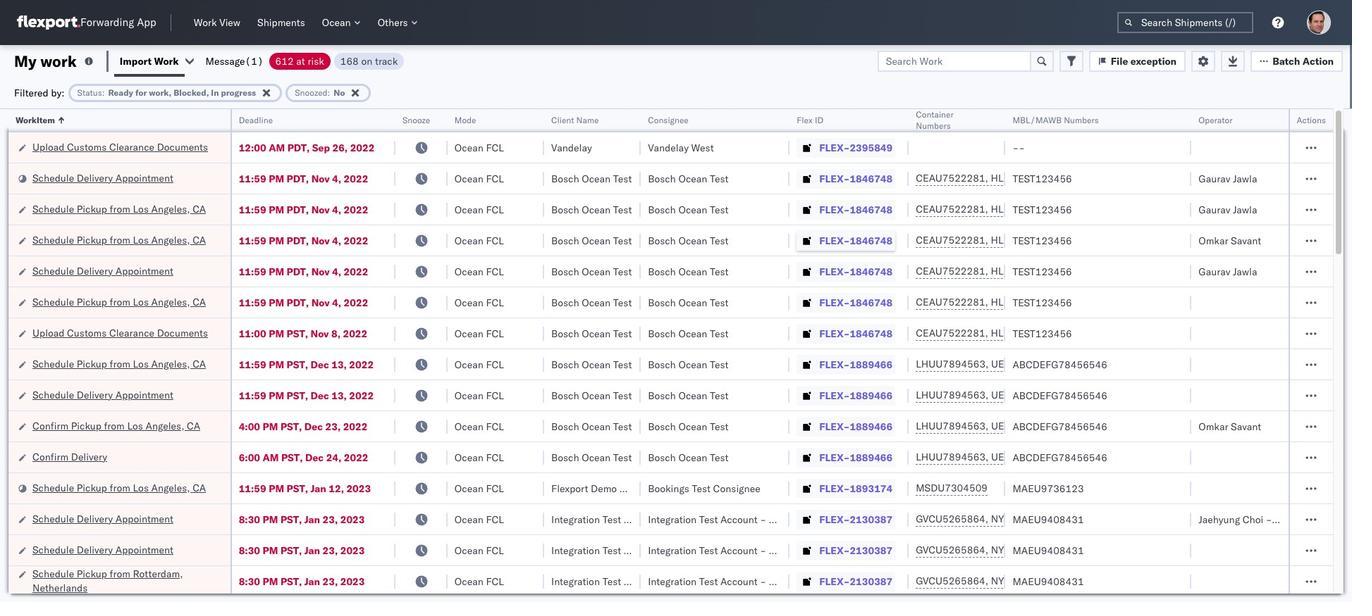 Task type: locate. For each thing, give the bounding box(es) containing it.
0 vertical spatial jawla
[[1233, 172, 1257, 185]]

1 maeu9408431 from the top
[[1013, 514, 1084, 526]]

0 vertical spatial integration
[[648, 514, 697, 526]]

hlxu6269489,
[[991, 172, 1063, 185], [991, 203, 1063, 216], [991, 234, 1063, 247], [991, 265, 1063, 278], [991, 296, 1063, 309], [991, 327, 1063, 340]]

schedule pickup from los angeles, ca button
[[32, 202, 206, 218], [32, 233, 206, 249], [32, 295, 206, 311], [32, 357, 206, 373], [32, 481, 206, 497]]

progress
[[221, 87, 256, 98]]

0 vertical spatial karl
[[769, 514, 787, 526]]

mbl/mawb numbers
[[1013, 115, 1099, 125]]

uetu5238478 for schedule pickup from los angeles, ca
[[991, 358, 1060, 371]]

11:59 for 2nd schedule pickup from los angeles, ca link from the bottom
[[239, 359, 266, 371]]

1 customs from the top
[[67, 141, 107, 153]]

5 fcl from the top
[[486, 265, 504, 278]]

0 vertical spatial flex-2130387
[[820, 514, 893, 526]]

confirm inside button
[[32, 451, 68, 464]]

0 vertical spatial confirm
[[32, 420, 68, 433]]

gvcu5265864,
[[916, 513, 989, 526], [916, 544, 989, 557], [916, 575, 989, 588]]

1 vertical spatial gvcu5265864, nyku9743990
[[916, 544, 1060, 557]]

from for schedule pickup from rotterdam, netherlands "link"
[[110, 568, 130, 581]]

msdu7304509
[[916, 482, 988, 495]]

vandelay
[[551, 141, 592, 154], [648, 141, 689, 154]]

1 ceau7522281, from the top
[[916, 172, 988, 185]]

2 vertical spatial 2130387
[[850, 576, 893, 588]]

1889466 for schedule delivery appointment
[[850, 390, 893, 402]]

2 karl from the top
[[769, 545, 787, 557]]

1 vertical spatial 11:59 pm pst, dec 13, 2022
[[239, 390, 374, 402]]

batch
[[1273, 55, 1300, 67]]

flex-1846748
[[820, 172, 893, 185], [820, 203, 893, 216], [820, 234, 893, 247], [820, 265, 893, 278], [820, 296, 893, 309], [820, 327, 893, 340]]

: left ready
[[102, 87, 105, 98]]

6 1846748 from the top
[[850, 327, 893, 340]]

am right 12:00 at the left of the page
[[269, 141, 285, 154]]

13, up 4:00 pm pst, dec 23, 2022
[[332, 390, 347, 402]]

0 horizontal spatial :
[[102, 87, 105, 98]]

0 vertical spatial 13,
[[332, 359, 347, 371]]

ocean fcl
[[455, 141, 504, 154], [455, 172, 504, 185], [455, 203, 504, 216], [455, 234, 504, 247], [455, 265, 504, 278], [455, 296, 504, 309], [455, 327, 504, 340], [455, 359, 504, 371], [455, 390, 504, 402], [455, 421, 504, 433], [455, 452, 504, 464], [455, 483, 504, 495], [455, 514, 504, 526], [455, 545, 504, 557], [455, 576, 504, 588]]

0 vertical spatial am
[[269, 141, 285, 154]]

savant for ceau7522281, hlxu6269489, hlxu8034992
[[1231, 234, 1262, 247]]

integration
[[648, 514, 697, 526], [648, 545, 697, 557], [648, 576, 697, 588]]

schedule for third schedule delivery appointment link
[[32, 389, 74, 402]]

1 vertical spatial omkar
[[1199, 421, 1229, 433]]

omkar
[[1199, 234, 1229, 247], [1199, 421, 1229, 433]]

5 schedule delivery appointment button from the top
[[32, 543, 173, 559]]

2 integration from the top
[[648, 545, 697, 557]]

schedule delivery appointment for 4th schedule delivery appointment link from the top
[[32, 513, 173, 526]]

confirm
[[32, 420, 68, 433], [32, 451, 68, 464]]

14 fcl from the top
[[486, 545, 504, 557]]

consignee up vandelay west
[[648, 115, 689, 125]]

11 resize handle column header from the left
[[1316, 109, 1333, 603]]

from for confirm pickup from los angeles, ca link
[[104, 420, 125, 433]]

1 vertical spatial karl
[[769, 545, 787, 557]]

1 vertical spatial gaurav jawla
[[1199, 203, 1257, 216]]

ca for fourth the schedule pickup from los angeles, ca button from the top
[[193, 358, 206, 371]]

2 vertical spatial gvcu5265864,
[[916, 575, 989, 588]]

0 vertical spatial savant
[[1231, 234, 1262, 247]]

Search Shipments (/) text field
[[1118, 12, 1254, 33]]

6 fcl from the top
[[486, 296, 504, 309]]

1 : from the left
[[102, 87, 105, 98]]

0 vertical spatial upload customs clearance documents link
[[32, 140, 208, 154]]

1 vertical spatial confirm
[[32, 451, 68, 464]]

2 vertical spatial karl
[[769, 576, 787, 588]]

3 lagerfeld from the top
[[790, 576, 832, 588]]

13, down 8,
[[332, 359, 347, 371]]

from for first schedule pickup from los angeles, ca link from the bottom
[[110, 482, 130, 495]]

1 vertical spatial flex-2130387
[[820, 545, 893, 557]]

abcdefg78456546 for schedule pickup from los angeles, ca
[[1013, 359, 1108, 371]]

1 vertical spatial integration
[[648, 545, 697, 557]]

los inside button
[[127, 420, 143, 433]]

1 vertical spatial gvcu5265864,
[[916, 544, 989, 557]]

abcdefg78456546 for schedule delivery appointment
[[1013, 390, 1108, 402]]

angeles, for 2nd schedule pickup from los angeles, ca link from the bottom
[[151, 358, 190, 371]]

schedule for 4th schedule delivery appointment link from the bottom of the page
[[32, 265, 74, 277]]

1 13, from the top
[[332, 359, 347, 371]]

flex- for 1st schedule delivery appointment link from the bottom of the page
[[820, 545, 850, 557]]

3 fcl from the top
[[486, 203, 504, 216]]

client
[[551, 115, 574, 125]]

2 ceau7522281, from the top
[[916, 203, 988, 216]]

14 flex- from the top
[[820, 545, 850, 557]]

upload for first upload customs clearance documents link from the bottom of the page
[[32, 327, 64, 339]]

appointment for third schedule delivery appointment link
[[115, 389, 173, 402]]

0 vertical spatial upload customs clearance documents
[[32, 141, 208, 153]]

2 vertical spatial gvcu5265864, nyku9743990
[[916, 575, 1060, 588]]

1 vertical spatial documents
[[157, 327, 208, 339]]

ca for 3rd the schedule pickup from los angeles, ca button from the top of the page
[[193, 296, 206, 308]]

1 schedule from the top
[[32, 172, 74, 184]]

lhuu7894563, for schedule delivery appointment
[[916, 389, 989, 402]]

2 schedule delivery appointment link from the top
[[32, 264, 173, 278]]

1 schedule delivery appointment from the top
[[32, 172, 173, 184]]

1 vertical spatial upload customs clearance documents link
[[32, 326, 208, 340]]

0 horizontal spatial work
[[154, 55, 179, 67]]

0 vertical spatial 2130387
[[850, 514, 893, 526]]

612 at risk
[[275, 55, 324, 67]]

actions
[[1297, 115, 1326, 125]]

11:00 pm pst, nov 8, 2022
[[239, 327, 367, 340]]

0 vertical spatial omkar
[[1199, 234, 1229, 247]]

lhuu7894563,
[[916, 358, 989, 371], [916, 389, 989, 402], [916, 420, 989, 433], [916, 451, 989, 464]]

2 schedule pickup from los angeles, ca from the top
[[32, 234, 206, 246]]

schedule inside schedule pickup from rotterdam, netherlands
[[32, 568, 74, 581]]

filtered
[[14, 86, 48, 99]]

: left the no
[[328, 87, 330, 98]]

10 schedule from the top
[[32, 544, 74, 557]]

angeles, for 5th schedule pickup from los angeles, ca link from the bottom
[[151, 203, 190, 215]]

in
[[211, 87, 219, 98]]

1 vertical spatial 8:30 pm pst, jan 23, 2023
[[239, 545, 365, 557]]

documents for first upload customs clearance documents button
[[157, 141, 208, 153]]

3 11:59 pm pdt, nov 4, 2022 from the top
[[239, 234, 368, 247]]

0 vertical spatial integration test account - karl lagerfeld
[[648, 514, 832, 526]]

1 vertical spatial am
[[263, 452, 279, 464]]

2 vertical spatial jawla
[[1233, 265, 1257, 278]]

abcdefg78456546
[[1013, 359, 1108, 371], [1013, 390, 1108, 402], [1013, 421, 1108, 433], [1013, 452, 1108, 464]]

0 vertical spatial 8:30 pm pst, jan 23, 2023
[[239, 514, 365, 526]]

2 schedule pickup from los angeles, ca link from the top
[[32, 233, 206, 247]]

agent
[[1326, 514, 1352, 526]]

1 vertical spatial upload
[[32, 327, 64, 339]]

2 vertical spatial gaurav
[[1199, 265, 1231, 278]]

clearance
[[109, 141, 154, 153], [109, 327, 154, 339]]

gvcu5265864, nyku9743990 for 4th schedule delivery appointment link from the top
[[916, 513, 1060, 526]]

1 vertical spatial customs
[[67, 327, 107, 339]]

2 vertical spatial 8:30
[[239, 576, 260, 588]]

1 vertical spatial nyku9743990
[[991, 544, 1060, 557]]

1 test123456 from the top
[[1013, 172, 1072, 185]]

work,
[[149, 87, 171, 98]]

import work
[[120, 55, 179, 67]]

3 karl from the top
[[769, 576, 787, 588]]

schedule pickup from los angeles, ca for 3rd schedule pickup from los angeles, ca link
[[32, 296, 206, 308]]

1 vertical spatial integration test account - karl lagerfeld
[[648, 545, 832, 557]]

2 vertical spatial account
[[721, 576, 758, 588]]

0 horizontal spatial numbers
[[916, 121, 951, 131]]

1 vertical spatial clearance
[[109, 327, 154, 339]]

6 11:59 from the top
[[239, 359, 266, 371]]

4 schedule from the top
[[32, 265, 74, 277]]

bosch
[[551, 172, 579, 185], [648, 172, 676, 185], [551, 203, 579, 216], [648, 203, 676, 216], [551, 234, 579, 247], [648, 234, 676, 247], [551, 265, 579, 278], [648, 265, 676, 278], [551, 296, 579, 309], [648, 296, 676, 309], [551, 327, 579, 340], [648, 327, 676, 340], [551, 359, 579, 371], [648, 359, 676, 371], [551, 390, 579, 402], [648, 390, 676, 402], [551, 421, 579, 433], [648, 421, 676, 433], [551, 452, 579, 464], [648, 452, 676, 464]]

forwarding app
[[80, 16, 156, 29]]

2 flex-2130387 from the top
[[820, 545, 893, 557]]

nov for 2nd schedule pickup from los angeles, ca link from the top
[[311, 234, 330, 247]]

8 fcl from the top
[[486, 359, 504, 371]]

numbers inside 'container numbers'
[[916, 121, 951, 131]]

1 horizontal spatial work
[[194, 16, 217, 29]]

account
[[721, 514, 758, 526], [721, 545, 758, 557], [721, 576, 758, 588]]

3 appointment from the top
[[115, 389, 173, 402]]

id
[[815, 115, 824, 125]]

delivery for 1st schedule delivery appointment link from the bottom of the page
[[77, 544, 113, 557]]

schedule
[[32, 172, 74, 184], [32, 203, 74, 215], [32, 234, 74, 246], [32, 265, 74, 277], [32, 296, 74, 308], [32, 358, 74, 371], [32, 389, 74, 402], [32, 482, 74, 495], [32, 513, 74, 526], [32, 544, 74, 557], [32, 568, 74, 581]]

schedule delivery appointment button
[[32, 171, 173, 186], [32, 264, 173, 280], [32, 388, 173, 404], [32, 512, 173, 528], [32, 543, 173, 559]]

resize handle column header
[[213, 109, 230, 603], [379, 109, 395, 603], [431, 109, 448, 603], [527, 109, 544, 603], [624, 109, 641, 603], [773, 109, 790, 603], [892, 109, 909, 603], [989, 109, 1006, 603], [1175, 109, 1192, 603], [1272, 109, 1289, 603], [1316, 109, 1333, 603]]

work right import
[[154, 55, 179, 67]]

dec for schedule delivery appointment
[[311, 390, 329, 402]]

1889466 for schedule pickup from los angeles, ca
[[850, 359, 893, 371]]

4 test123456 from the top
[[1013, 265, 1072, 278]]

pickup for 5th schedule pickup from los angeles, ca link from the bottom
[[77, 203, 107, 215]]

1 11:59 pm pst, dec 13, 2022 from the top
[[239, 359, 374, 371]]

2 omkar savant from the top
[[1199, 421, 1262, 433]]

1 vertical spatial 13,
[[332, 390, 347, 402]]

2130387 for 4th schedule delivery appointment link from the top
[[850, 514, 893, 526]]

2 vertical spatial integration test account - karl lagerfeld
[[648, 576, 832, 588]]

2 schedule from the top
[[32, 203, 74, 215]]

2 8:30 pm pst, jan 23, 2023 from the top
[[239, 545, 365, 557]]

1 schedule delivery appointment link from the top
[[32, 171, 173, 185]]

confirm inside button
[[32, 420, 68, 433]]

dec for confirm pickup from los angeles, ca
[[304, 421, 323, 433]]

documents
[[157, 141, 208, 153], [157, 327, 208, 339]]

pickup for first schedule pickup from los angeles, ca link from the bottom
[[77, 482, 107, 495]]

6 hlxu6269489, from the top
[[991, 327, 1063, 340]]

action
[[1303, 55, 1334, 67]]

0 vertical spatial upload
[[32, 141, 64, 153]]

schedule for 2nd schedule pickup from los angeles, ca link from the bottom
[[32, 358, 74, 371]]

batch action
[[1273, 55, 1334, 67]]

vandelay for vandelay west
[[648, 141, 689, 154]]

message
[[206, 55, 245, 67]]

customs for first upload customs clearance documents button from the bottom
[[67, 327, 107, 339]]

lhuu7894563, uetu5238478 for schedule delivery appointment
[[916, 389, 1060, 402]]

schedule delivery appointment for 4th schedule delivery appointment link from the bottom of the page
[[32, 265, 173, 277]]

1 integration from the top
[[648, 514, 697, 526]]

0 horizontal spatial vandelay
[[551, 141, 592, 154]]

from inside schedule pickup from rotterdam, netherlands
[[110, 568, 130, 581]]

1 vertical spatial gaurav
[[1199, 203, 1231, 216]]

omkar for lhuu7894563, uetu5238478
[[1199, 421, 1229, 433]]

5 schedule delivery appointment link from the top
[[32, 543, 173, 557]]

1 resize handle column header from the left
[[213, 109, 230, 603]]

6 test123456 from the top
[[1013, 327, 1072, 340]]

2 vertical spatial 8:30 pm pst, jan 23, 2023
[[239, 576, 365, 588]]

flex- for 3rd schedule pickup from los angeles, ca link
[[820, 296, 850, 309]]

1 vertical spatial savant
[[1231, 421, 1262, 433]]

resize handle column header for flex id
[[892, 109, 909, 603]]

1 vertical spatial omkar savant
[[1199, 421, 1262, 433]]

pickup inside schedule pickup from rotterdam, netherlands
[[77, 568, 107, 581]]

0 vertical spatial omkar savant
[[1199, 234, 1262, 247]]

jawla
[[1233, 172, 1257, 185], [1233, 203, 1257, 216], [1233, 265, 1257, 278]]

schedule pickup from los angeles, ca
[[32, 203, 206, 215], [32, 234, 206, 246], [32, 296, 206, 308], [32, 358, 206, 371], [32, 482, 206, 495]]

2 customs from the top
[[67, 327, 107, 339]]

view
[[219, 16, 240, 29]]

uetu5238478
[[991, 358, 1060, 371], [991, 389, 1060, 402], [991, 420, 1060, 433], [991, 451, 1060, 464]]

6 ceau7522281, hlxu6269489, hlxu8034992 from the top
[[916, 327, 1135, 340]]

flex-1889466 for schedule delivery appointment
[[820, 390, 893, 402]]

1 vertical spatial jawla
[[1233, 203, 1257, 216]]

0 vertical spatial work
[[194, 16, 217, 29]]

1 vertical spatial maeu9408431
[[1013, 545, 1084, 557]]

1 vertical spatial upload customs clearance documents
[[32, 327, 208, 339]]

2 : from the left
[[328, 87, 330, 98]]

0 vertical spatial gaurav jawla
[[1199, 172, 1257, 185]]

11:59 pm pdt, nov 4, 2022
[[239, 172, 368, 185], [239, 203, 368, 216], [239, 234, 368, 247], [239, 265, 368, 278], [239, 296, 368, 309]]

1 horizontal spatial numbers
[[1064, 115, 1099, 125]]

2 upload customs clearance documents button from the top
[[32, 326, 208, 342]]

1 vertical spatial upload customs clearance documents button
[[32, 326, 208, 342]]

2 lhuu7894563, from the top
[[916, 389, 989, 402]]

0 vertical spatial nyku9743990
[[991, 513, 1060, 526]]

0 vertical spatial 8:30
[[239, 514, 260, 526]]

numbers for container numbers
[[916, 121, 951, 131]]

pickup
[[77, 203, 107, 215], [77, 234, 107, 246], [77, 296, 107, 308], [77, 358, 107, 371], [71, 420, 101, 433], [77, 482, 107, 495], [77, 568, 107, 581]]

0 vertical spatial maeu9408431
[[1013, 514, 1084, 526]]

3 1889466 from the top
[[850, 421, 893, 433]]

blocked,
[[174, 87, 209, 98]]

1 vertical spatial 8:30
[[239, 545, 260, 557]]

bosch ocean test
[[551, 172, 632, 185], [648, 172, 729, 185], [551, 203, 632, 216], [648, 203, 729, 216], [551, 234, 632, 247], [648, 234, 729, 247], [551, 265, 632, 278], [648, 265, 729, 278], [551, 296, 632, 309], [648, 296, 729, 309], [551, 327, 632, 340], [648, 327, 729, 340], [551, 359, 632, 371], [648, 359, 729, 371], [551, 390, 632, 402], [648, 390, 729, 402], [551, 421, 632, 433], [648, 421, 729, 433], [551, 452, 632, 464], [648, 452, 729, 464]]

gvcu5265864, nyku9743990 for 1st schedule delivery appointment link from the bottom of the page
[[916, 544, 1060, 557]]

from
[[110, 203, 130, 215], [110, 234, 130, 246], [110, 296, 130, 308], [110, 358, 130, 371], [104, 420, 125, 433], [110, 482, 130, 495], [110, 568, 130, 581]]

1 horizontal spatial vandelay
[[648, 141, 689, 154]]

dec up 4:00 pm pst, dec 23, 2022
[[311, 390, 329, 402]]

lhuu7894563, uetu5238478 for confirm pickup from los angeles, ca
[[916, 420, 1060, 433]]

0 vertical spatial account
[[721, 514, 758, 526]]

pickup for confirm pickup from los angeles, ca link
[[71, 420, 101, 433]]

5 hlxu8034992 from the top
[[1066, 296, 1135, 309]]

2 hlxu8034992 from the top
[[1066, 203, 1135, 216]]

1 horizontal spatial :
[[328, 87, 330, 98]]

test
[[613, 172, 632, 185], [710, 172, 729, 185], [613, 203, 632, 216], [710, 203, 729, 216], [613, 234, 632, 247], [710, 234, 729, 247], [613, 265, 632, 278], [710, 265, 729, 278], [613, 296, 632, 309], [710, 296, 729, 309], [613, 327, 632, 340], [710, 327, 729, 340], [613, 359, 632, 371], [710, 359, 729, 371], [613, 390, 632, 402], [710, 390, 729, 402], [613, 421, 632, 433], [710, 421, 729, 433], [613, 452, 632, 464], [710, 452, 729, 464], [692, 483, 711, 495], [699, 514, 718, 526], [1275, 514, 1294, 526], [699, 545, 718, 557], [699, 576, 718, 588]]

gvcu5265864, for 4th schedule delivery appointment link from the top
[[916, 513, 989, 526]]

1 11:59 from the top
[[239, 172, 266, 185]]

consignee right bookings
[[713, 483, 761, 495]]

consignee inside button
[[648, 115, 689, 125]]

mode button
[[448, 112, 530, 126]]

upload
[[32, 141, 64, 153], [32, 327, 64, 339]]

9 schedule from the top
[[32, 513, 74, 526]]

resize handle column header for container numbers
[[989, 109, 1006, 603]]

consignee
[[648, 115, 689, 125], [620, 483, 667, 495], [713, 483, 761, 495]]

2 vertical spatial nyku9743990
[[991, 575, 1060, 588]]

documents for first upload customs clearance documents button from the bottom
[[157, 327, 208, 339]]

flexport demo consignee
[[551, 483, 667, 495]]

filtered by:
[[14, 86, 65, 99]]

0 vertical spatial upload customs clearance documents button
[[32, 140, 208, 155]]

4 resize handle column header from the left
[[527, 109, 544, 603]]

work left view
[[194, 16, 217, 29]]

dec left 24,
[[305, 452, 324, 464]]

dec up 6:00 am pst, dec 24, 2022
[[304, 421, 323, 433]]

1 vertical spatial account
[[721, 545, 758, 557]]

pm for confirm pickup from los angeles, ca link
[[263, 421, 278, 433]]

2395849
[[850, 141, 893, 154]]

1 savant from the top
[[1231, 234, 1262, 247]]

3 gaurav from the top
[[1199, 265, 1231, 278]]

confirm pickup from los angeles, ca button
[[32, 419, 200, 435]]

11:59
[[239, 172, 266, 185], [239, 203, 266, 216], [239, 234, 266, 247], [239, 265, 266, 278], [239, 296, 266, 309], [239, 359, 266, 371], [239, 390, 266, 402], [239, 483, 266, 495]]

0 vertical spatial gvcu5265864,
[[916, 513, 989, 526]]

13, for schedule pickup from los angeles, ca
[[332, 359, 347, 371]]

schedule pickup from rotterdam, netherlands
[[32, 568, 183, 595]]

consignee right demo
[[620, 483, 667, 495]]

consignee for flexport demo consignee
[[620, 483, 667, 495]]

10 fcl from the top
[[486, 421, 504, 433]]

schedule delivery appointment for third schedule delivery appointment link
[[32, 389, 173, 402]]

1893174
[[850, 483, 893, 495]]

0 vertical spatial gvcu5265864, nyku9743990
[[916, 513, 1060, 526]]

numbers for mbl/mawb numbers
[[1064, 115, 1099, 125]]

flex-1893174
[[820, 483, 893, 495]]

numbers down container
[[916, 121, 951, 131]]

appointment
[[115, 172, 173, 184], [115, 265, 173, 277], [115, 389, 173, 402], [115, 513, 173, 526], [115, 544, 173, 557]]

work view
[[194, 16, 240, 29]]

0 vertical spatial customs
[[67, 141, 107, 153]]

ocean button
[[316, 13, 366, 32]]

2 vertical spatial maeu9408431
[[1013, 576, 1084, 588]]

ceau7522281, hlxu6269489, hlxu8034992
[[916, 172, 1135, 185], [916, 203, 1135, 216], [916, 234, 1135, 247], [916, 265, 1135, 278], [916, 296, 1135, 309], [916, 327, 1135, 340]]

pm
[[269, 172, 284, 185], [269, 203, 284, 216], [269, 234, 284, 247], [269, 265, 284, 278], [269, 296, 284, 309], [269, 327, 284, 340], [269, 359, 284, 371], [269, 390, 284, 402], [263, 421, 278, 433], [269, 483, 284, 495], [263, 514, 278, 526], [263, 545, 278, 557], [263, 576, 278, 588]]

4,
[[332, 172, 341, 185], [332, 203, 341, 216], [332, 234, 341, 247], [332, 265, 341, 278], [332, 296, 341, 309]]

6 schedule from the top
[[32, 358, 74, 371]]

1 documents from the top
[[157, 141, 208, 153]]

11:59 pm pst, dec 13, 2022 down the 11:00 pm pst, nov 8, 2022
[[239, 359, 374, 371]]

5 ceau7522281, from the top
[[916, 296, 988, 309]]

omkar savant for ceau7522281, hlxu6269489, hlxu8034992
[[1199, 234, 1262, 247]]

1 schedule delivery appointment button from the top
[[32, 171, 173, 186]]

am right 6:00 at the bottom
[[263, 452, 279, 464]]

jaehyung choi - test origin agent
[[1199, 514, 1352, 526]]

container
[[916, 109, 954, 120]]

resize handle column header for mbl/mawb numbers
[[1175, 109, 1192, 603]]

0 vertical spatial clearance
[[109, 141, 154, 153]]

2 vertical spatial gaurav jawla
[[1199, 265, 1257, 278]]

5 test123456 from the top
[[1013, 296, 1072, 309]]

0 vertical spatial documents
[[157, 141, 208, 153]]

3 schedule delivery appointment button from the top
[[32, 388, 173, 404]]

appointment for 4th schedule delivery appointment link from the top
[[115, 513, 173, 526]]

abcdefg78456546 for confirm pickup from los angeles, ca
[[1013, 421, 1108, 433]]

flex-2130387 button
[[797, 510, 896, 530], [797, 510, 896, 530], [797, 541, 896, 561], [797, 541, 896, 561], [797, 572, 896, 592], [797, 572, 896, 592]]

upload customs clearance documents
[[32, 141, 208, 153], [32, 327, 208, 339]]

integration test account - karl lagerfeld for 1st schedule delivery appointment link from the bottom of the page
[[648, 545, 832, 557]]

2 vertical spatial integration
[[648, 576, 697, 588]]

schedule for first schedule pickup from los angeles, ca link from the bottom
[[32, 482, 74, 495]]

resize handle column header for workitem
[[213, 109, 230, 603]]

2 upload customs clearance documents link from the top
[[32, 326, 208, 340]]

forwarding
[[80, 16, 134, 29]]

2 schedule delivery appointment from the top
[[32, 265, 173, 277]]

jan for first schedule pickup from los angeles, ca link from the bottom
[[311, 483, 326, 495]]

numbers right the mbl/mawb
[[1064, 115, 1099, 125]]

vandelay west
[[648, 141, 714, 154]]

customs
[[67, 141, 107, 153], [67, 327, 107, 339]]

rotterdam,
[[133, 568, 183, 581]]

los for confirm pickup from los angeles, ca link
[[127, 420, 143, 433]]

4 schedule delivery appointment from the top
[[32, 513, 173, 526]]

2 vertical spatial flex-2130387
[[820, 576, 893, 588]]

1 vertical spatial 2130387
[[850, 545, 893, 557]]

integration test account - karl lagerfeld
[[648, 514, 832, 526], [648, 545, 832, 557], [648, 576, 832, 588]]

schedule for 4th schedule delivery appointment link from the top
[[32, 513, 74, 526]]

resize handle column header for mode
[[527, 109, 544, 603]]

11:59 pm pst, jan 12, 2023
[[239, 483, 371, 495]]

los
[[133, 203, 149, 215], [133, 234, 149, 246], [133, 296, 149, 308], [133, 358, 149, 371], [127, 420, 143, 433], [133, 482, 149, 495]]

1 1846748 from the top
[[850, 172, 893, 185]]

6 ceau7522281, from the top
[[916, 327, 988, 340]]

1 vandelay from the left
[[551, 141, 592, 154]]

2 nyku9743990 from the top
[[991, 544, 1060, 557]]

others
[[378, 16, 408, 29]]

0 vertical spatial lagerfeld
[[790, 514, 832, 526]]

am for pdt,
[[269, 141, 285, 154]]

vandelay left west
[[648, 141, 689, 154]]

11:59 pm pst, dec 13, 2022
[[239, 359, 374, 371], [239, 390, 374, 402]]

schedule for 2nd schedule pickup from los angeles, ca link from the top
[[32, 234, 74, 246]]

delivery inside button
[[71, 451, 107, 464]]

appointment for 4th schedule delivery appointment link from the bottom of the page
[[115, 265, 173, 277]]

documents left the 11:00
[[157, 327, 208, 339]]

5 schedule from the top
[[32, 296, 74, 308]]

schedule pickup from rotterdam, netherlands link
[[32, 567, 212, 595]]

: for snoozed
[[328, 87, 330, 98]]

schedule pickup from los angeles, ca for first schedule pickup from los angeles, ca link from the bottom
[[32, 482, 206, 495]]

documents down blocked,
[[157, 141, 208, 153]]

2 vertical spatial lagerfeld
[[790, 576, 832, 588]]

6:00
[[239, 452, 260, 464]]

flex- for first upload customs clearance documents link from the top
[[820, 141, 850, 154]]

dec down the 11:00 pm pst, nov 8, 2022
[[311, 359, 329, 371]]

delivery for fifth schedule delivery appointment link from the bottom of the page
[[77, 172, 113, 184]]

schedule delivery appointment link
[[32, 171, 173, 185], [32, 264, 173, 278], [32, 388, 173, 402], [32, 512, 173, 526], [32, 543, 173, 557]]

flex- for confirm pickup from los angeles, ca link
[[820, 421, 850, 433]]

2 gaurav from the top
[[1199, 203, 1231, 216]]

vandelay down "client name"
[[551, 141, 592, 154]]

0 vertical spatial gaurav
[[1199, 172, 1231, 185]]

ceau7522281,
[[916, 172, 988, 185], [916, 203, 988, 216], [916, 234, 988, 247], [916, 265, 988, 278], [916, 296, 988, 309], [916, 327, 988, 340]]

2 1889466 from the top
[[850, 390, 893, 402]]

pm for 1st schedule delivery appointment link from the bottom of the page
[[263, 545, 278, 557]]

1846748 for fifth schedule delivery appointment link from the bottom of the page
[[850, 172, 893, 185]]

3 lhuu7894563, from the top
[[916, 420, 989, 433]]

9 resize handle column header from the left
[[1175, 109, 1192, 603]]

11 schedule from the top
[[32, 568, 74, 581]]

3 1846748 from the top
[[850, 234, 893, 247]]

0 vertical spatial 11:59 pm pst, dec 13, 2022
[[239, 359, 374, 371]]

11:59 pm pst, dec 13, 2022 up 4:00 pm pst, dec 23, 2022
[[239, 390, 374, 402]]

1 vertical spatial lagerfeld
[[790, 545, 832, 557]]

4 flex- from the top
[[820, 234, 850, 247]]

2 11:59 pm pdt, nov 4, 2022 from the top
[[239, 203, 368, 216]]

4 lhuu7894563, from the top
[[916, 451, 989, 464]]



Task type: describe. For each thing, give the bounding box(es) containing it.
3 integration test account - karl lagerfeld from the top
[[648, 576, 832, 588]]

angeles, for first schedule pickup from los angeles, ca link from the bottom
[[151, 482, 190, 495]]

1 karl from the top
[[769, 514, 787, 526]]

schedule for 5th schedule pickup from los angeles, ca link from the bottom
[[32, 203, 74, 215]]

6 flex-1846748 from the top
[[820, 327, 893, 340]]

workitem
[[16, 115, 55, 125]]

ready
[[108, 87, 133, 98]]

resize handle column header for consignee
[[773, 109, 790, 603]]

track
[[375, 55, 398, 67]]

operator
[[1199, 115, 1233, 125]]

flex- for 2nd schedule pickup from los angeles, ca link from the top
[[820, 234, 850, 247]]

schedule for 1st schedule delivery appointment link from the bottom of the page
[[32, 544, 74, 557]]

at
[[296, 55, 305, 67]]

4 ocean fcl from the top
[[455, 234, 504, 247]]

consignee for bookings test consignee
[[713, 483, 761, 495]]

Search Work text field
[[878, 50, 1031, 72]]

14 ocean fcl from the top
[[455, 545, 504, 557]]

pm for 2nd schedule pickup from los angeles, ca link from the bottom
[[269, 359, 284, 371]]

appointment for 1st schedule delivery appointment link from the bottom of the page
[[115, 544, 173, 557]]

2 test123456 from the top
[[1013, 203, 1072, 216]]

4 uetu5238478 from the top
[[991, 451, 1060, 464]]

1 8:30 pm pst, jan 23, 2023 from the top
[[239, 514, 365, 526]]

bookings test consignee
[[648, 483, 761, 495]]

from for 2nd schedule pickup from los angeles, ca link from the bottom
[[110, 358, 130, 371]]

5 4, from the top
[[332, 296, 341, 309]]

risk
[[308, 55, 324, 67]]

flexport
[[551, 483, 588, 495]]

confirm delivery
[[32, 451, 107, 464]]

26,
[[332, 141, 348, 154]]

flex id button
[[790, 112, 895, 126]]

container numbers
[[916, 109, 954, 131]]

exception
[[1131, 55, 1177, 67]]

resize handle column header for deadline
[[379, 109, 395, 603]]

--
[[1013, 141, 1025, 154]]

deadline button
[[232, 112, 381, 126]]

(1)
[[245, 55, 263, 67]]

mbl/mawb
[[1013, 115, 1062, 125]]

schedule pickup from rotterdam, netherlands button
[[32, 567, 212, 597]]

11 ocean fcl from the top
[[455, 452, 504, 464]]

2 lagerfeld from the top
[[790, 545, 832, 557]]

2 schedule delivery appointment button from the top
[[32, 264, 173, 280]]

3 4, from the top
[[332, 234, 341, 247]]

netherlands
[[32, 582, 88, 595]]

5 ceau7522281, hlxu6269489, hlxu8034992 from the top
[[916, 296, 1135, 309]]

pm for 3rd schedule pickup from los angeles, ca link
[[269, 296, 284, 309]]

origin
[[1296, 514, 1323, 526]]

mbl/mawb numbers button
[[1006, 112, 1178, 126]]

4 fcl from the top
[[486, 234, 504, 247]]

schedule pickup from los angeles, ca for 5th schedule pickup from los angeles, ca link from the bottom
[[32, 203, 206, 215]]

3 schedule pickup from los angeles, ca button from the top
[[32, 295, 206, 311]]

batch action button
[[1251, 50, 1343, 72]]

2 hlxu6269489, from the top
[[991, 203, 1063, 216]]

los for 5th schedule pickup from los angeles, ca link from the bottom
[[133, 203, 149, 215]]

13, for schedule delivery appointment
[[332, 390, 347, 402]]

client name button
[[544, 112, 627, 126]]

test123456 for 4th schedule delivery appointment link from the bottom of the page
[[1013, 265, 1072, 278]]

4 lhuu7894563, uetu5238478 from the top
[[916, 451, 1060, 464]]

2130387 for 1st schedule delivery appointment link from the bottom of the page
[[850, 545, 893, 557]]

3 jawla from the top
[[1233, 265, 1257, 278]]

upload customs clearance documents for first upload customs clearance documents link from the bottom of the page
[[32, 327, 208, 339]]

workitem button
[[8, 112, 216, 126]]

3 8:30 pm pst, jan 23, 2023 from the top
[[239, 576, 365, 588]]

import
[[120, 55, 152, 67]]

10 resize handle column header from the left
[[1272, 109, 1289, 603]]

4 1889466 from the top
[[850, 452, 893, 464]]

maeu9408431 for 4th schedule delivery appointment link from the top
[[1013, 514, 1084, 526]]

11 flex- from the top
[[820, 452, 850, 464]]

status : ready for work, blocked, in progress
[[77, 87, 256, 98]]

612
[[275, 55, 294, 67]]

flexport. image
[[17, 16, 80, 30]]

vandelay for vandelay
[[551, 141, 592, 154]]

confirm delivery link
[[32, 450, 107, 464]]

1 ocean fcl from the top
[[455, 141, 504, 154]]

omkar for ceau7522281, hlxu6269489, hlxu8034992
[[1199, 234, 1229, 247]]

3 ceau7522281, from the top
[[916, 234, 988, 247]]

12 ocean fcl from the top
[[455, 483, 504, 495]]

8:30 for 4th schedule delivery appointment link from the top
[[239, 514, 260, 526]]

schedule pickup from los angeles, ca for 2nd schedule pickup from los angeles, ca link from the bottom
[[32, 358, 206, 371]]

ca for 1st the schedule pickup from los angeles, ca button from the top
[[193, 203, 206, 215]]

11:59 for third schedule delivery appointment link
[[239, 390, 266, 402]]

pickup for 2nd schedule pickup from los angeles, ca link from the bottom
[[77, 358, 107, 371]]

pickup for schedule pickup from rotterdam, netherlands "link"
[[77, 568, 107, 581]]

4 hlxu8034992 from the top
[[1066, 265, 1135, 278]]

flex
[[797, 115, 813, 125]]

delivery for confirm delivery link
[[71, 451, 107, 464]]

confirm for confirm delivery
[[32, 451, 68, 464]]

1 gaurav jawla from the top
[[1199, 172, 1257, 185]]

name
[[576, 115, 599, 125]]

1 4, from the top
[[332, 172, 341, 185]]

4 ceau7522281, hlxu6269489, hlxu8034992 from the top
[[916, 265, 1135, 278]]

1 ceau7522281, hlxu6269489, hlxu8034992 from the top
[[916, 172, 1135, 185]]

shipments link
[[252, 13, 311, 32]]

appointment for fifth schedule delivery appointment link from the bottom of the page
[[115, 172, 173, 184]]

angeles, for 3rd schedule pickup from los angeles, ca link
[[151, 296, 190, 308]]

5 ocean fcl from the top
[[455, 265, 504, 278]]

1 schedule pickup from los angeles, ca button from the top
[[32, 202, 206, 218]]

schedule delivery appointment for 1st schedule delivery appointment link from the bottom of the page
[[32, 544, 173, 557]]

consignee button
[[641, 112, 776, 126]]

ocean inside button
[[322, 16, 351, 29]]

15 fcl from the top
[[486, 576, 504, 588]]

4:00
[[239, 421, 260, 433]]

4:00 pm pst, dec 23, 2022
[[239, 421, 368, 433]]

lhuu7894563, uetu5238478 for schedule pickup from los angeles, ca
[[916, 358, 1060, 371]]

jaehyung
[[1199, 514, 1240, 526]]

file exception
[[1111, 55, 1177, 67]]

flex-1889466 for confirm pickup from los angeles, ca
[[820, 421, 893, 433]]

3 flex-1846748 from the top
[[820, 234, 893, 247]]

delivery for 4th schedule delivery appointment link from the bottom of the page
[[77, 265, 113, 277]]

4 schedule pickup from los angeles, ca link from the top
[[32, 357, 206, 371]]

uetu5238478 for confirm pickup from los angeles, ca
[[991, 420, 1060, 433]]

6 hlxu8034992 from the top
[[1066, 327, 1135, 340]]

bookings
[[648, 483, 689, 495]]

12 fcl from the top
[[486, 483, 504, 495]]

snooze
[[403, 115, 430, 125]]

app
[[137, 16, 156, 29]]

2 jawla from the top
[[1233, 203, 1257, 216]]

snoozed
[[295, 87, 328, 98]]

1 fcl from the top
[[486, 141, 504, 154]]

2 ocean fcl from the top
[[455, 172, 504, 185]]

11:59 pm pst, dec 13, 2022 for schedule pickup from los angeles, ca
[[239, 359, 374, 371]]

my work
[[14, 51, 77, 71]]

resize handle column header for client name
[[624, 109, 641, 603]]

flex- for fifth schedule delivery appointment link from the bottom of the page
[[820, 172, 850, 185]]

11:59 pm pst, dec 13, 2022 for schedule delivery appointment
[[239, 390, 374, 402]]

pm for first schedule pickup from los angeles, ca link from the bottom
[[269, 483, 284, 495]]

4 ceau7522281, from the top
[[916, 265, 988, 278]]

3 schedule delivery appointment link from the top
[[32, 388, 173, 402]]

4 flex-1846748 from the top
[[820, 265, 893, 278]]

by:
[[51, 86, 65, 99]]

1 flex-2130387 from the top
[[820, 514, 893, 526]]

integration test account - karl lagerfeld for 4th schedule delivery appointment link from the top
[[648, 514, 832, 526]]

jan for 1st schedule delivery appointment link from the bottom of the page
[[304, 545, 320, 557]]

choi
[[1243, 514, 1264, 526]]

schedule for schedule pickup from rotterdam, netherlands "link"
[[32, 568, 74, 581]]

customs for first upload customs clearance documents button
[[67, 141, 107, 153]]

12:00 am pdt, sep 26, 2022
[[239, 141, 375, 154]]

9 fcl from the top
[[486, 390, 504, 402]]

nov for 3rd schedule pickup from los angeles, ca link
[[311, 296, 330, 309]]

pm for 4th schedule delivery appointment link from the top
[[263, 514, 278, 526]]

8 ocean fcl from the top
[[455, 359, 504, 371]]

confirm pickup from los angeles, ca
[[32, 420, 200, 433]]

168
[[340, 55, 359, 67]]

3 gvcu5265864, nyku9743990 from the top
[[916, 575, 1060, 588]]

4 4, from the top
[[332, 265, 341, 278]]

flex- for third schedule delivery appointment link
[[820, 390, 850, 402]]

2 1846748 from the top
[[850, 203, 893, 216]]

3 2130387 from the top
[[850, 576, 893, 588]]

1846748 for 2nd schedule pickup from los angeles, ca link from the top
[[850, 234, 893, 247]]

1 upload customs clearance documents link from the top
[[32, 140, 208, 154]]

7 flex- from the top
[[820, 327, 850, 340]]

5 11:59 pm pdt, nov 4, 2022 from the top
[[239, 296, 368, 309]]

work view link
[[188, 13, 246, 32]]

2 ceau7522281, hlxu6269489, hlxu8034992 from the top
[[916, 203, 1135, 216]]

no
[[334, 87, 345, 98]]

11:00
[[239, 327, 266, 340]]

24,
[[326, 452, 341, 464]]

jan for 4th schedule delivery appointment link from the top
[[304, 514, 320, 526]]

pickup for 3rd schedule pickup from los angeles, ca link
[[77, 296, 107, 308]]

confirm delivery button
[[32, 450, 107, 466]]

ca for 2nd the schedule pickup from los angeles, ca button from the top of the page
[[193, 234, 206, 246]]

schedule for fifth schedule delivery appointment link from the bottom of the page
[[32, 172, 74, 184]]

dec for schedule pickup from los angeles, ca
[[311, 359, 329, 371]]

from for 3rd schedule pickup from los angeles, ca link
[[110, 296, 130, 308]]

upload customs clearance documents for first upload customs clearance documents link from the top
[[32, 141, 208, 153]]

2 11:59 from the top
[[239, 203, 266, 216]]

1 schedule pickup from los angeles, ca link from the top
[[32, 202, 206, 216]]

schedule delivery appointment for fifth schedule delivery appointment link from the bottom of the page
[[32, 172, 173, 184]]

omkar savant for lhuu7894563, uetu5238478
[[1199, 421, 1262, 433]]

1 11:59 pm pdt, nov 4, 2022 from the top
[[239, 172, 368, 185]]

status
[[77, 87, 102, 98]]

on
[[361, 55, 373, 67]]

4 schedule delivery appointment link from the top
[[32, 512, 173, 526]]

1 jawla from the top
[[1233, 172, 1257, 185]]

pm for fifth schedule delivery appointment link from the bottom of the page
[[269, 172, 284, 185]]

3 8:30 from the top
[[239, 576, 260, 588]]

1 flex-1846748 from the top
[[820, 172, 893, 185]]

gvcu5265864, for 1st schedule delivery appointment link from the bottom of the page
[[916, 544, 989, 557]]

demo
[[591, 483, 617, 495]]

confirm pickup from los angeles, ca link
[[32, 419, 200, 433]]

3 gaurav jawla from the top
[[1199, 265, 1257, 278]]

lhuu7894563, for confirm pickup from los angeles, ca
[[916, 420, 989, 433]]

client name
[[551, 115, 599, 125]]

delivery for third schedule delivery appointment link
[[77, 389, 113, 402]]

container numbers button
[[909, 106, 992, 132]]

3 flex- from the top
[[820, 203, 850, 216]]

ca for confirm pickup from los angeles, ca button
[[187, 420, 200, 433]]

1 account from the top
[[721, 514, 758, 526]]

pm for 2nd schedule pickup from los angeles, ca link from the top
[[269, 234, 284, 247]]

mode
[[455, 115, 476, 125]]

3 schedule pickup from los angeles, ca link from the top
[[32, 295, 206, 309]]

11 fcl from the top
[[486, 452, 504, 464]]

12,
[[329, 483, 344, 495]]

2 account from the top
[[721, 545, 758, 557]]

11:59 for 3rd schedule pickup from los angeles, ca link
[[239, 296, 266, 309]]

shipments
[[257, 16, 305, 29]]

import work button
[[120, 55, 179, 67]]

4 schedule pickup from los angeles, ca button from the top
[[32, 357, 206, 373]]

168 on track
[[340, 55, 398, 67]]

flex-1889466 for schedule pickup from los angeles, ca
[[820, 359, 893, 371]]

flex id
[[797, 115, 824, 125]]

6 ocean fcl from the top
[[455, 296, 504, 309]]

sep
[[312, 141, 330, 154]]

west
[[691, 141, 714, 154]]

file
[[1111, 55, 1128, 67]]

flex-2395849
[[820, 141, 893, 154]]

angeles, for confirm pickup from los angeles, ca link
[[146, 420, 184, 433]]

maeu9736123
[[1013, 483, 1084, 495]]

15 ocean fcl from the top
[[455, 576, 504, 588]]

12:00
[[239, 141, 266, 154]]

maeu9408431 for 1st schedule delivery appointment link from the bottom of the page
[[1013, 545, 1084, 557]]

8:30 for 1st schedule delivery appointment link from the bottom of the page
[[239, 545, 260, 557]]

pm for 4th schedule delivery appointment link from the bottom of the page
[[269, 265, 284, 278]]

3 integration from the top
[[648, 576, 697, 588]]

5 schedule pickup from los angeles, ca link from the top
[[32, 481, 206, 495]]

1 vertical spatial work
[[154, 55, 179, 67]]

flex- for 4th schedule delivery appointment link from the top
[[820, 514, 850, 526]]

flex- for first schedule pickup from los angeles, ca link from the bottom
[[820, 483, 850, 495]]

2 schedule pickup from los angeles, ca button from the top
[[32, 233, 206, 249]]

8,
[[331, 327, 341, 340]]

15 flex- from the top
[[820, 576, 850, 588]]

11:59 for first schedule pickup from los angeles, ca link from the bottom
[[239, 483, 266, 495]]

3 nyku9743990 from the top
[[991, 575, 1060, 588]]

13 ocean fcl from the top
[[455, 514, 504, 526]]

from for 5th schedule pickup from los angeles, ca link from the bottom
[[110, 203, 130, 215]]

11:59 for 2nd schedule pickup from los angeles, ca link from the top
[[239, 234, 266, 247]]

forwarding app link
[[17, 16, 156, 30]]

2 4, from the top
[[332, 203, 341, 216]]

3 flex-2130387 from the top
[[820, 576, 893, 588]]

los for first schedule pickup from los angeles, ca link from the bottom
[[133, 482, 149, 495]]



Task type: vqa. For each thing, say whether or not it's contained in the screenshot.


